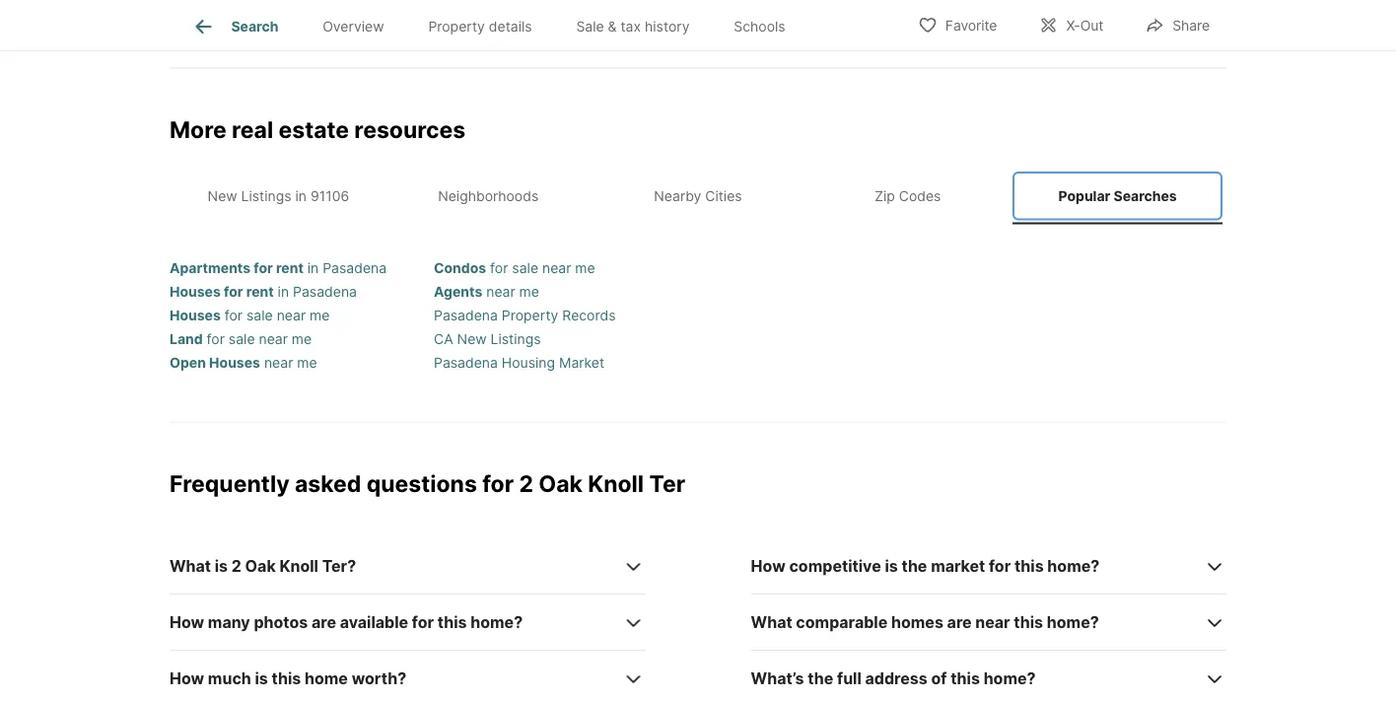 Task type: locate. For each thing, give the bounding box(es) containing it.
are
[[312, 612, 336, 632], [947, 612, 972, 632]]

how left competitive
[[751, 556, 786, 575]]

what comparable homes are near this home? button
[[751, 595, 1227, 651]]

houses down "land for sale near me"
[[209, 355, 260, 371]]

resources
[[354, 116, 466, 143]]

0 vertical spatial sale
[[512, 260, 538, 277]]

the inside dropdown button
[[808, 669, 834, 688]]

what for what is 2 oak knoll ter?
[[170, 556, 211, 575]]

near up what's the full address of this home? dropdown button
[[976, 612, 1010, 632]]

2 vertical spatial in
[[278, 284, 289, 300]]

x-
[[1066, 17, 1081, 34]]

0 horizontal spatial is
[[215, 556, 228, 575]]

0 horizontal spatial 2
[[232, 556, 242, 575]]

in for houses for rent
[[278, 284, 289, 300]]

tab list containing new listings in 91106
[[170, 168, 1227, 225]]

what
[[170, 556, 211, 575], [751, 612, 793, 632]]

rent
[[276, 260, 304, 277], [246, 284, 274, 300]]

0 vertical spatial knoll
[[588, 470, 644, 498]]

1 vertical spatial houses
[[170, 307, 221, 324]]

address
[[865, 669, 928, 688]]

0 vertical spatial how
[[751, 556, 786, 575]]

0 vertical spatial houses
[[170, 284, 221, 300]]

real
[[232, 116, 273, 143]]

2 inside dropdown button
[[232, 556, 242, 575]]

this up how much is this home worth? dropdown button
[[438, 612, 467, 632]]

apartments
[[170, 260, 251, 277]]

2 are from the left
[[947, 612, 972, 632]]

near down "land for sale near me"
[[264, 355, 293, 371]]

zip
[[875, 188, 895, 204]]

favorite
[[946, 17, 997, 34]]

0 horizontal spatial listings
[[241, 188, 291, 204]]

more real estate resources
[[170, 116, 466, 143]]

for
[[254, 260, 273, 277], [490, 260, 508, 277], [224, 284, 243, 300], [225, 307, 243, 324], [207, 331, 225, 348], [482, 470, 514, 498], [989, 556, 1011, 575], [412, 612, 434, 632]]

is right much at left bottom
[[255, 669, 268, 688]]

1 horizontal spatial new
[[457, 331, 487, 348]]

more real estate resources heading
[[170, 116, 1227, 168]]

knoll left ter?
[[279, 556, 318, 575]]

0 vertical spatial the
[[902, 556, 927, 575]]

0 horizontal spatial are
[[312, 612, 336, 632]]

near
[[542, 260, 571, 277], [486, 284, 515, 300], [277, 307, 306, 324], [259, 331, 288, 348], [264, 355, 293, 371], [976, 612, 1010, 632]]

tab list containing search
[[170, 0, 823, 50]]

listings left the 91106
[[241, 188, 291, 204]]

the left market
[[902, 556, 927, 575]]

0 vertical spatial listings
[[241, 188, 291, 204]]

0 vertical spatial rent
[[276, 260, 304, 277]]

records
[[562, 307, 616, 324]]

0 vertical spatial new
[[208, 188, 237, 204]]

0 vertical spatial what
[[170, 556, 211, 575]]

near inside dropdown button
[[976, 612, 1010, 632]]

1 vertical spatial new
[[457, 331, 487, 348]]

1 horizontal spatial rent
[[276, 260, 304, 277]]

listings up pasadena housing market link
[[491, 331, 541, 348]]

tab list
[[170, 0, 823, 50], [170, 168, 1227, 225]]

new listings in 91106
[[208, 188, 349, 204]]

property details
[[428, 18, 532, 35]]

this up what comparable homes are near this home? dropdown button
[[1015, 556, 1044, 575]]

for up agents near me on the left of the page
[[490, 260, 508, 277]]

near up pasadena property records
[[542, 260, 571, 277]]

for right available
[[412, 612, 434, 632]]

1 are from the left
[[312, 612, 336, 632]]

1 vertical spatial knoll
[[279, 556, 318, 575]]

out
[[1080, 17, 1104, 34]]

for right land
[[207, 331, 225, 348]]

in up houses for rent in pasadena
[[307, 260, 319, 277]]

new right ca
[[457, 331, 487, 348]]

1 vertical spatial oak
[[245, 556, 276, 575]]

ca new listings link
[[434, 331, 541, 348]]

how left many on the left bottom of page
[[170, 612, 204, 632]]

are right homes
[[947, 612, 972, 632]]

pasadena
[[323, 260, 387, 277], [293, 284, 357, 300], [434, 307, 498, 324], [434, 355, 498, 371]]

ca
[[434, 331, 453, 348]]

1 horizontal spatial are
[[947, 612, 972, 632]]

me down houses for sale near me
[[292, 331, 312, 348]]

the left the full
[[808, 669, 834, 688]]

property up "housing"
[[502, 307, 558, 324]]

1 vertical spatial 2
[[232, 556, 242, 575]]

is right competitive
[[885, 556, 898, 575]]

oak inside dropdown button
[[245, 556, 276, 575]]

0 horizontal spatial rent
[[246, 284, 274, 300]]

in left the 91106
[[295, 188, 307, 204]]

0 horizontal spatial what
[[170, 556, 211, 575]]

knoll
[[588, 470, 644, 498], [279, 556, 318, 575]]

1 vertical spatial the
[[808, 669, 834, 688]]

what for what comparable homes are near this home?
[[751, 612, 793, 632]]

1 vertical spatial rent
[[246, 284, 274, 300]]

2 vertical spatial how
[[170, 669, 204, 688]]

0 vertical spatial oak
[[539, 470, 583, 498]]

listings
[[241, 188, 291, 204], [491, 331, 541, 348]]

how many photos are available for this home? button
[[170, 595, 645, 651]]

1 horizontal spatial is
[[255, 669, 268, 688]]

property
[[428, 18, 485, 35], [502, 307, 558, 324]]

are for photos
[[312, 612, 336, 632]]

in for apartments for rent
[[307, 260, 319, 277]]

the inside dropdown button
[[902, 556, 927, 575]]

open
[[170, 355, 206, 371]]

what's the full address of this home?
[[751, 669, 1036, 688]]

2 tab list from the top
[[170, 168, 1227, 225]]

pasadena down agents
[[434, 307, 498, 324]]

property inside tab
[[428, 18, 485, 35]]

what up many on the left bottom of page
[[170, 556, 211, 575]]

are right photos
[[312, 612, 336, 632]]

0 horizontal spatial oak
[[245, 556, 276, 575]]

me for condos for sale near me
[[575, 260, 595, 277]]

2 vertical spatial houses
[[209, 355, 260, 371]]

is up many on the left bottom of page
[[215, 556, 228, 575]]

near down houses for rent in pasadena
[[277, 307, 306, 324]]

2
[[519, 470, 533, 498], [232, 556, 242, 575]]

1 vertical spatial tab list
[[170, 168, 1227, 225]]

houses up land
[[170, 307, 221, 324]]

sale down houses for rent in pasadena
[[247, 307, 273, 324]]

popular searches
[[1059, 188, 1177, 204]]

share button
[[1128, 4, 1227, 45]]

how left much at left bottom
[[170, 669, 204, 688]]

knoll inside dropdown button
[[279, 556, 318, 575]]

many
[[208, 612, 250, 632]]

0 vertical spatial property
[[428, 18, 485, 35]]

0 horizontal spatial new
[[208, 188, 237, 204]]

are inside dropdown button
[[312, 612, 336, 632]]

1 horizontal spatial the
[[902, 556, 927, 575]]

the
[[902, 556, 927, 575], [808, 669, 834, 688]]

how inside dropdown button
[[170, 612, 204, 632]]

what up what's
[[751, 612, 793, 632]]

new down more at the top left of page
[[208, 188, 237, 204]]

sale & tax history tab
[[554, 3, 712, 50]]

0 vertical spatial 2
[[519, 470, 533, 498]]

0 horizontal spatial knoll
[[279, 556, 318, 575]]

rent up houses for rent in pasadena
[[276, 260, 304, 277]]

1 vertical spatial in
[[307, 260, 319, 277]]

property left details on the left of the page
[[428, 18, 485, 35]]

sale up agents near me on the left of the page
[[512, 260, 538, 277]]

in down apartments for rent in pasadena
[[278, 284, 289, 300]]

houses down apartments
[[170, 284, 221, 300]]

for right market
[[989, 556, 1011, 575]]

in
[[295, 188, 307, 204], [307, 260, 319, 277], [278, 284, 289, 300]]

me
[[575, 260, 595, 277], [519, 284, 539, 300], [310, 307, 330, 324], [292, 331, 312, 348], [297, 355, 317, 371]]

market
[[559, 355, 605, 371]]

questions
[[367, 470, 477, 498]]

what's
[[751, 669, 804, 688]]

1 horizontal spatial 2
[[519, 470, 533, 498]]

condos for sale near me
[[434, 260, 595, 277]]

more
[[170, 116, 227, 143]]

frequently asked questions for 2 oak knoll ter
[[170, 470, 685, 498]]

listings inside tab
[[241, 188, 291, 204]]

sale up open houses near me
[[229, 331, 255, 348]]

1 vertical spatial sale
[[247, 307, 273, 324]]

0 vertical spatial tab list
[[170, 0, 823, 50]]

rent for apartments for rent
[[276, 260, 304, 277]]

me down houses for rent in pasadena
[[310, 307, 330, 324]]

near down condos for sale near me
[[486, 284, 515, 300]]

me up records on the top of the page
[[575, 260, 595, 277]]

home?
[[1048, 556, 1100, 575], [471, 612, 523, 632], [1047, 612, 1099, 632], [984, 669, 1036, 688]]

this
[[1015, 556, 1044, 575], [438, 612, 467, 632], [1014, 612, 1043, 632], [272, 669, 301, 688], [951, 669, 980, 688]]

1 vertical spatial property
[[502, 307, 558, 324]]

are inside dropdown button
[[947, 612, 972, 632]]

what is 2 oak knoll ter?
[[170, 556, 356, 575]]

1 horizontal spatial what
[[751, 612, 793, 632]]

pasadena down 'ca new listings' 'link'
[[434, 355, 498, 371]]

sale
[[512, 260, 538, 277], [247, 307, 273, 324], [229, 331, 255, 348]]

rent up houses for sale near me
[[246, 284, 274, 300]]

houses
[[170, 284, 221, 300], [170, 307, 221, 324], [209, 355, 260, 371]]

1 vertical spatial how
[[170, 612, 204, 632]]

0 vertical spatial in
[[295, 188, 307, 204]]

knoll left ter
[[588, 470, 644, 498]]

schools tab
[[712, 3, 808, 50]]

me for land for sale near me
[[292, 331, 312, 348]]

0 horizontal spatial the
[[808, 669, 834, 688]]

2 horizontal spatial is
[[885, 556, 898, 575]]

for up houses for rent in pasadena
[[254, 260, 273, 277]]

estate
[[279, 116, 349, 143]]

1 tab list from the top
[[170, 0, 823, 50]]

home
[[305, 669, 348, 688]]

popular searches tab
[[1013, 172, 1223, 221]]

1 vertical spatial listings
[[491, 331, 541, 348]]

2 vertical spatial sale
[[229, 331, 255, 348]]

full
[[837, 669, 862, 688]]

oak
[[539, 470, 583, 498], [245, 556, 276, 575]]

searches
[[1114, 188, 1177, 204]]

is
[[215, 556, 228, 575], [885, 556, 898, 575], [255, 669, 268, 688]]

0 horizontal spatial property
[[428, 18, 485, 35]]

sale
[[576, 18, 604, 35]]

market
[[931, 556, 985, 575]]

1 vertical spatial what
[[751, 612, 793, 632]]



Task type: vqa. For each thing, say whether or not it's contained in the screenshot.


Task type: describe. For each thing, give the bounding box(es) containing it.
property details tab
[[406, 3, 554, 50]]

how many photos are available for this home?
[[170, 612, 523, 632]]

sale & tax history
[[576, 18, 690, 35]]

how for how competitive is the market for this home?
[[751, 556, 786, 575]]

91106
[[311, 188, 349, 204]]

in inside tab
[[295, 188, 307, 204]]

comparable
[[796, 612, 888, 632]]

sale for land
[[229, 331, 255, 348]]

this right of
[[951, 669, 980, 688]]

history
[[645, 18, 690, 35]]

pasadena housing market
[[434, 355, 605, 371]]

search
[[231, 18, 278, 35]]

homes
[[891, 612, 944, 632]]

nearby cities tab
[[593, 172, 803, 221]]

houses for houses for rent in pasadena
[[170, 284, 221, 300]]

&
[[608, 18, 617, 35]]

1 horizontal spatial knoll
[[588, 470, 644, 498]]

share
[[1173, 17, 1210, 34]]

x-out
[[1066, 17, 1104, 34]]

condos
[[434, 260, 486, 277]]

codes
[[899, 188, 941, 204]]

nearby
[[654, 188, 701, 204]]

ter
[[649, 470, 685, 498]]

search link
[[192, 15, 278, 38]]

how for how many photos are available for this home?
[[170, 612, 204, 632]]

pasadena housing market link
[[434, 355, 605, 371]]

houses for houses for sale near me
[[170, 307, 221, 324]]

new listings in 91106 tab
[[174, 172, 383, 221]]

what comparable homes are near this home?
[[751, 612, 1099, 632]]

near down houses for sale near me
[[259, 331, 288, 348]]

available
[[340, 612, 408, 632]]

open houses near me
[[170, 355, 317, 371]]

for inside how many photos are available for this home? dropdown button
[[412, 612, 434, 632]]

zip codes tab
[[803, 172, 1013, 221]]

cities
[[705, 188, 742, 204]]

1 horizontal spatial listings
[[491, 331, 541, 348]]

schools
[[734, 18, 786, 35]]

photos
[[254, 612, 308, 632]]

ter?
[[322, 556, 356, 575]]

1 horizontal spatial property
[[502, 307, 558, 324]]

sale for condos
[[512, 260, 538, 277]]

agents
[[434, 284, 482, 300]]

land
[[170, 331, 203, 348]]

is for how much is this home worth?
[[255, 669, 268, 688]]

new inside tab
[[208, 188, 237, 204]]

pasadena property records
[[434, 307, 616, 324]]

zip codes
[[875, 188, 941, 204]]

pasadena down apartments for rent in pasadena
[[293, 284, 357, 300]]

1 horizontal spatial oak
[[539, 470, 583, 498]]

details
[[489, 18, 532, 35]]

this left home
[[272, 669, 301, 688]]

overview tab
[[301, 3, 406, 50]]

what is 2 oak knoll ter? button
[[170, 538, 645, 595]]

how much is this home worth? button
[[170, 651, 645, 701]]

worth?
[[352, 669, 407, 688]]

how for how much is this home worth?
[[170, 669, 204, 688]]

neighborhoods
[[438, 188, 539, 204]]

for up houses for sale near me
[[224, 284, 243, 300]]

favorite button
[[901, 4, 1014, 45]]

how competitive is the market for this home? button
[[751, 538, 1227, 595]]

apartments for rent in pasadena
[[170, 260, 387, 277]]

houses for sale near me
[[170, 307, 330, 324]]

sale for houses
[[247, 307, 273, 324]]

agents near me
[[434, 284, 539, 300]]

are for homes
[[947, 612, 972, 632]]

overview
[[323, 18, 384, 35]]

for inside how competitive is the market for this home? dropdown button
[[989, 556, 1011, 575]]

what's the full address of this home? button
[[751, 651, 1227, 701]]

popular
[[1059, 188, 1111, 204]]

for right questions on the bottom left
[[482, 470, 514, 498]]

how competitive is the market for this home?
[[751, 556, 1100, 575]]

asked
[[295, 470, 361, 498]]

pasadena down the 91106
[[323, 260, 387, 277]]

is for how competitive is the market for this home?
[[885, 556, 898, 575]]

housing
[[502, 355, 555, 371]]

nearby cities
[[654, 188, 742, 204]]

me down "land for sale near me"
[[297, 355, 317, 371]]

houses for rent in pasadena
[[170, 284, 357, 300]]

how much is this home worth?
[[170, 669, 407, 688]]

neighborhoods tab
[[383, 172, 593, 221]]

this up what's the full address of this home? dropdown button
[[1014, 612, 1043, 632]]

competitive
[[789, 556, 881, 575]]

ca new listings
[[434, 331, 541, 348]]

for up "land for sale near me"
[[225, 307, 243, 324]]

land for sale near me
[[170, 331, 312, 348]]

of
[[931, 669, 947, 688]]

rent for houses for rent
[[246, 284, 274, 300]]

much
[[208, 669, 251, 688]]

pasadena property records link
[[434, 307, 616, 324]]

me up pasadena property records link at the top of the page
[[519, 284, 539, 300]]

frequently
[[170, 470, 290, 498]]

me for houses for sale near me
[[310, 307, 330, 324]]

tax
[[621, 18, 641, 35]]

x-out button
[[1022, 4, 1121, 45]]



